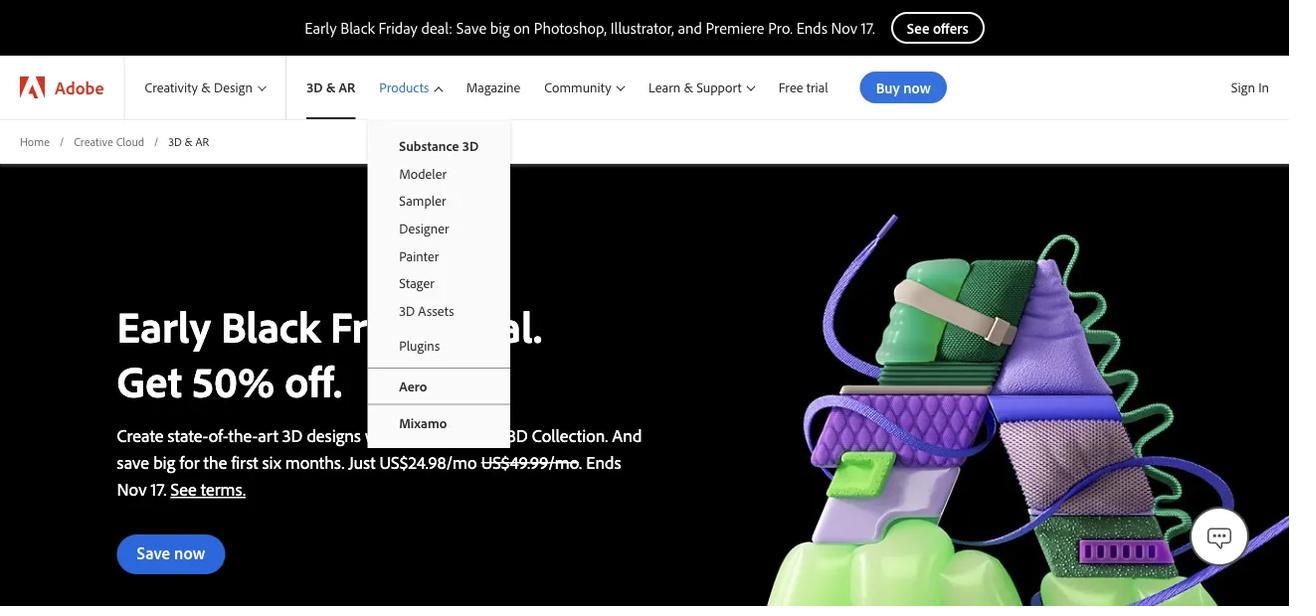 Task type: describe. For each thing, give the bounding box(es) containing it.
learn & support
[[649, 79, 742, 96]]

creativity & design button
[[125, 56, 286, 119]]

2 . from the left
[[527, 451, 530, 474]]

collection.
[[532, 425, 608, 447]]

1 horizontal spatial 17.
[[861, 18, 875, 38]]

state-
[[168, 425, 209, 447]]

premiere
[[706, 18, 765, 38]]

us$ 24 . 98 /mo us$ 49 . 99 /mo
[[380, 451, 579, 474]]

save now
[[137, 543, 205, 564]]

1 . from the left
[[426, 451, 428, 474]]

and
[[612, 425, 642, 447]]

& for learn & support dropdown button
[[684, 79, 693, 96]]

see terms.
[[171, 478, 246, 501]]

creative cloud
[[74, 134, 144, 149]]

3d up 49
[[508, 425, 528, 447]]

& for "creativity & design" dropdown button
[[201, 79, 211, 96]]

49
[[510, 451, 527, 474]]

community button
[[533, 56, 637, 119]]

early for early black friday deal. get 50% off.
[[117, 299, 211, 354]]

terms.
[[201, 478, 246, 501]]

​. ends nov 17.
[[117, 451, 621, 501]]

designer
[[399, 220, 449, 237]]

off.
[[285, 353, 342, 409]]

community
[[545, 79, 612, 96]]

0 vertical spatial the
[[401, 425, 425, 447]]

sign
[[1231, 79, 1255, 96]]

1 vertical spatial the
[[204, 451, 227, 474]]

3d assets link
[[367, 297, 511, 332]]

home link
[[20, 133, 50, 150]]

get
[[117, 353, 182, 409]]

magazine link
[[454, 56, 533, 119]]

for
[[179, 451, 199, 474]]

17. inside ​. ends nov 17.
[[151, 478, 166, 501]]

group containing substance 3d
[[367, 119, 511, 449]]

first
[[231, 451, 258, 474]]

deal.
[[454, 299, 542, 354]]

3d right art
[[282, 425, 303, 447]]

free trial
[[779, 79, 828, 96]]

aero link
[[367, 369, 511, 405]]

painter
[[399, 247, 439, 265]]

plugins link
[[367, 332, 511, 369]]

nov inside ​. ends nov 17.
[[117, 478, 147, 501]]

50%
[[192, 353, 275, 409]]

0 vertical spatial 3d & ar
[[307, 79, 355, 96]]

magazine
[[466, 79, 521, 96]]

trial
[[807, 79, 828, 96]]

98
[[428, 451, 446, 474]]

design
[[214, 79, 253, 96]]

and
[[678, 18, 702, 38]]

friday for deal.
[[330, 299, 444, 354]]

big inside 'create state-of-the-art 3d designs with the substance 3d collection. and save big for the first six months. just'
[[153, 451, 175, 474]]

substance 3d
[[399, 137, 479, 155]]

3d & ar link
[[287, 56, 367, 119]]

on
[[514, 18, 530, 38]]

art
[[258, 425, 278, 447]]

with
[[365, 425, 397, 447]]

photoshop,
[[534, 18, 607, 38]]

& down 'creativity & design'
[[185, 134, 193, 149]]

save
[[117, 451, 149, 474]]

free trial link
[[767, 56, 840, 119]]

substance inside 'create state-of-the-art 3d designs with the substance 3d collection. and save big for the first six months. just'
[[429, 425, 504, 447]]

99
[[530, 451, 549, 474]]

creativity
[[145, 79, 198, 96]]

substance inside group
[[399, 137, 459, 155]]

creative cloud link
[[74, 133, 144, 150]]

regularly at us$49.99 per month per license element
[[481, 451, 579, 474]]

3d up modeler link
[[462, 137, 479, 155]]

sign in
[[1231, 79, 1270, 96]]

in
[[1259, 79, 1270, 96]]

cloud
[[116, 134, 144, 149]]



Task type: vqa. For each thing, say whether or not it's contained in the screenshot.
PDF associated with Extract
no



Task type: locate. For each thing, give the bounding box(es) containing it.
illustrator,
[[611, 18, 674, 38]]

1 vertical spatial substance
[[429, 425, 504, 447]]

0 vertical spatial big
[[490, 18, 510, 38]]

& right 'learn'
[[684, 79, 693, 96]]

creative
[[74, 134, 113, 149]]

substance up modeler
[[399, 137, 459, 155]]

friday for deal:
[[379, 18, 418, 38]]

save right the deal:
[[456, 18, 487, 38]]

0 vertical spatial ar
[[339, 79, 355, 96]]

3d right design
[[307, 79, 323, 96]]

save left now
[[137, 543, 170, 564]]

ends right ​.
[[586, 451, 621, 474]]

0 vertical spatial black
[[341, 18, 375, 38]]

& left design
[[201, 79, 211, 96]]

0 vertical spatial nov
[[831, 18, 858, 38]]

ar
[[339, 79, 355, 96], [196, 134, 209, 149]]

1 horizontal spatial .
[[527, 451, 530, 474]]

&
[[201, 79, 211, 96], [326, 79, 336, 96], [684, 79, 693, 96], [185, 134, 193, 149]]

ar down "creativity & design" dropdown button
[[196, 134, 209, 149]]

3d & ar down 'creativity & design'
[[168, 134, 209, 149]]

& for 3d & ar link
[[326, 79, 336, 96]]

see terms. link
[[171, 478, 246, 501]]

0 horizontal spatial nov
[[117, 478, 147, 501]]

0 horizontal spatial black
[[221, 299, 320, 354]]

us$
[[380, 451, 408, 474], [481, 451, 510, 474]]

big
[[490, 18, 510, 38], [153, 451, 175, 474]]

0 horizontal spatial .
[[426, 451, 428, 474]]

aero
[[399, 378, 427, 395]]

friday down stager
[[330, 299, 444, 354]]

1 horizontal spatial 3d & ar
[[307, 79, 355, 96]]

deal:
[[421, 18, 453, 38]]

us$24.98 per month per license element
[[380, 451, 477, 474]]

friday inside early black friday deal. get 50% off.
[[330, 299, 444, 354]]

0 vertical spatial ends
[[797, 18, 828, 38]]

big left the on on the top
[[490, 18, 510, 38]]

six
[[262, 451, 281, 474]]

free
[[779, 79, 803, 96]]

1 horizontal spatial /mo
[[549, 451, 579, 474]]

1 vertical spatial save
[[137, 543, 170, 564]]

0 vertical spatial 17.
[[861, 18, 875, 38]]

1 vertical spatial 3d & ar
[[168, 134, 209, 149]]

nov down save
[[117, 478, 147, 501]]

learn & support button
[[637, 56, 767, 119]]

0 horizontal spatial ends
[[586, 451, 621, 474]]

big left for
[[153, 451, 175, 474]]

black for get
[[221, 299, 320, 354]]

creativity & design
[[145, 79, 253, 96]]

black inside early black friday deal. get 50% off.
[[221, 299, 320, 354]]

0 horizontal spatial the
[[204, 451, 227, 474]]

1 horizontal spatial black
[[341, 18, 375, 38]]

modeler link
[[367, 160, 511, 187]]

1 vertical spatial black
[[221, 299, 320, 354]]

0 horizontal spatial 17.
[[151, 478, 166, 501]]

painter link
[[367, 242, 511, 270]]

1 vertical spatial ar
[[196, 134, 209, 149]]

1 vertical spatial 17.
[[151, 478, 166, 501]]

designs
[[307, 425, 361, 447]]

3d & ar
[[307, 79, 355, 96], [168, 134, 209, 149]]

1 /mo from the left
[[446, 451, 477, 474]]

plugins
[[399, 337, 440, 355]]

adobe link
[[0, 56, 124, 119]]

ar left products
[[339, 79, 355, 96]]

0 horizontal spatial save
[[137, 543, 170, 564]]

substance
[[399, 137, 459, 155], [429, 425, 504, 447]]

1 horizontal spatial early
[[305, 18, 337, 38]]

mixamo
[[399, 414, 447, 432]]

1 horizontal spatial ar
[[339, 79, 355, 96]]

1 horizontal spatial nov
[[831, 18, 858, 38]]

adobe
[[55, 76, 104, 98]]

early inside early black friday deal. get 50% off.
[[117, 299, 211, 354]]

0 vertical spatial early
[[305, 18, 337, 38]]

1 vertical spatial nov
[[117, 478, 147, 501]]

early black friday deal. get 50% off.
[[117, 299, 542, 409]]

substance up us$ 24 . 98 /mo us$ 49 . 99 /mo
[[429, 425, 504, 447]]

sampler
[[399, 192, 446, 210]]

save now link
[[117, 535, 225, 575]]

17. right the pro.
[[861, 18, 875, 38]]

0 horizontal spatial 3d & ar
[[168, 134, 209, 149]]

3d
[[307, 79, 323, 96], [168, 134, 182, 149], [462, 137, 479, 155], [399, 302, 415, 319], [282, 425, 303, 447], [508, 425, 528, 447]]

& inside 3d & ar link
[[326, 79, 336, 96]]

2 /mo from the left
[[549, 451, 579, 474]]

​.
[[579, 451, 582, 474]]

the
[[401, 425, 425, 447], [204, 451, 227, 474]]

nov right the pro.
[[831, 18, 858, 38]]

1 horizontal spatial the
[[401, 425, 425, 447]]

1 horizontal spatial big
[[490, 18, 510, 38]]

.
[[426, 451, 428, 474], [527, 451, 530, 474]]

24
[[408, 451, 426, 474]]

1 vertical spatial big
[[153, 451, 175, 474]]

us$ left '99'
[[481, 451, 510, 474]]

0 vertical spatial substance
[[399, 137, 459, 155]]

0 vertical spatial friday
[[379, 18, 418, 38]]

create state-of-the-art 3d designs with the substance 3d collection. and save big for the first six months. just
[[117, 425, 642, 474]]

early black friday deal: save big on photoshop, illustrator, and premiere pro. ends nov 17.
[[305, 18, 875, 38]]

see
[[171, 478, 197, 501]]

/mo
[[446, 451, 477, 474], [549, 451, 579, 474]]

3d & ar left products
[[307, 79, 355, 96]]

0 horizontal spatial early
[[117, 299, 211, 354]]

/mo right 24
[[446, 451, 477, 474]]

2 us$ from the left
[[481, 451, 510, 474]]

17. left see
[[151, 478, 166, 501]]

create
[[117, 425, 164, 447]]

& inside learn & support dropdown button
[[684, 79, 693, 96]]

sampler link
[[367, 187, 511, 215]]

friday
[[379, 18, 418, 38], [330, 299, 444, 354]]

products button
[[367, 56, 454, 119]]

now
[[174, 543, 205, 564]]

& inside "creativity & design" dropdown button
[[201, 79, 211, 96]]

black for save
[[341, 18, 375, 38]]

early for early black friday deal: save big on photoshop, illustrator, and premiere pro. ends nov 17.
[[305, 18, 337, 38]]

1 us$ from the left
[[380, 451, 408, 474]]

learn
[[649, 79, 681, 96]]

3d assets
[[399, 302, 454, 319]]

the right for
[[204, 451, 227, 474]]

1 vertical spatial early
[[117, 299, 211, 354]]

months.
[[285, 451, 345, 474]]

support
[[697, 79, 742, 96]]

1 horizontal spatial ends
[[797, 18, 828, 38]]

designer link
[[367, 215, 511, 242]]

sign in button
[[1227, 71, 1273, 104]]

the-
[[228, 425, 258, 447]]

17.
[[861, 18, 875, 38], [151, 478, 166, 501]]

0 horizontal spatial ar
[[196, 134, 209, 149]]

modeler
[[399, 165, 447, 182]]

/mo down collection.
[[549, 451, 579, 474]]

0 horizontal spatial /mo
[[446, 451, 477, 474]]

0 vertical spatial save
[[456, 18, 487, 38]]

friday left the deal:
[[379, 18, 418, 38]]

group
[[367, 119, 511, 449]]

assets
[[418, 302, 454, 319]]

0 horizontal spatial big
[[153, 451, 175, 474]]

the up 24
[[401, 425, 425, 447]]

nov
[[831, 18, 858, 38], [117, 478, 147, 501]]

ends
[[797, 18, 828, 38], [586, 451, 621, 474]]

3d right cloud
[[168, 134, 182, 149]]

1 horizontal spatial save
[[456, 18, 487, 38]]

1 vertical spatial friday
[[330, 299, 444, 354]]

of-
[[209, 425, 228, 447]]

stager link
[[367, 270, 511, 297]]

pro.
[[768, 18, 793, 38]]

substance 3d link
[[367, 132, 511, 160]]

products
[[379, 79, 429, 96]]

ends right the pro.
[[797, 18, 828, 38]]

stager
[[399, 275, 434, 292]]

home
[[20, 134, 50, 149]]

1 horizontal spatial us$
[[481, 451, 510, 474]]

ends inside ​. ends nov 17.
[[586, 451, 621, 474]]

& left products
[[326, 79, 336, 96]]

black
[[341, 18, 375, 38], [221, 299, 320, 354]]

early
[[305, 18, 337, 38], [117, 299, 211, 354]]

mixamo link
[[367, 405, 511, 437]]

just
[[349, 451, 375, 474]]

us$ down with
[[380, 451, 408, 474]]

1 vertical spatial ends
[[586, 451, 621, 474]]

3d left assets
[[399, 302, 415, 319]]

0 horizontal spatial us$
[[380, 451, 408, 474]]



